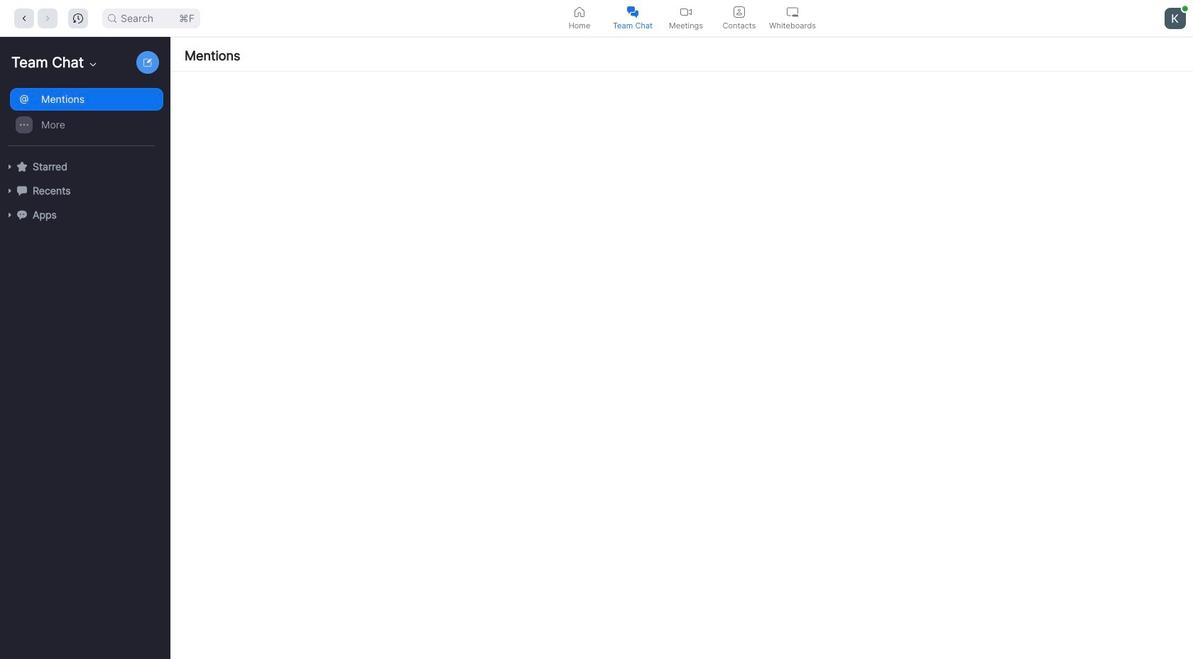 Task type: describe. For each thing, give the bounding box(es) containing it.
triangle right image for apps tree item
[[6, 211, 14, 219]]

chevron left small image
[[19, 13, 29, 23]]

apps tree item
[[6, 203, 163, 227]]

chatbot image
[[17, 210, 27, 220]]

video on image
[[680, 6, 692, 17]]

video on image
[[680, 6, 692, 17]]

starred tree item
[[6, 155, 163, 179]]

triangle right image for starred 'tree item'
[[6, 163, 14, 171]]

triangle right image for recents tree item
[[6, 187, 14, 195]]

whiteboard small image
[[787, 6, 798, 17]]

team chat image
[[627, 6, 638, 17]]

chatbot image
[[17, 210, 27, 220]]

new image
[[143, 58, 152, 67]]

team chat image
[[627, 6, 638, 17]]

chevron left small image
[[19, 13, 29, 23]]

recents tree item
[[6, 179, 163, 203]]



Task type: vqa. For each thing, say whether or not it's contained in the screenshot.
the rightmost Get
no



Task type: locate. For each thing, give the bounding box(es) containing it.
list
[[170, 72, 1193, 660]]

magnifier image
[[108, 14, 116, 22]]

profile contact image
[[734, 6, 745, 17], [734, 6, 745, 17]]

history image
[[73, 13, 83, 23], [73, 13, 83, 23]]

new image
[[143, 58, 152, 67]]

triangle right image
[[6, 163, 14, 171], [6, 187, 14, 195], [6, 187, 14, 195]]

magnifier image
[[108, 14, 116, 22]]

chevron down small image
[[87, 59, 99, 70]]

chevron down small image
[[87, 59, 99, 70]]

online image
[[1182, 5, 1188, 11], [1182, 5, 1188, 11]]

triangle right image for triangle right icon in starred 'tree item'
[[6, 163, 14, 171]]

star image
[[17, 162, 27, 172], [17, 162, 27, 172]]

chat image
[[17, 186, 27, 196], [17, 186, 27, 196]]

triangle right image inside starred 'tree item'
[[6, 163, 14, 171]]

tree
[[0, 85, 168, 241]]

triangle right image
[[6, 163, 14, 171], [6, 211, 14, 219], [6, 211, 14, 219]]

whiteboard small image
[[787, 6, 798, 17]]

group
[[0, 87, 163, 146]]

triangle right image inside starred 'tree item'
[[6, 163, 14, 171]]

tab list
[[553, 0, 819, 36]]

home small image
[[574, 6, 585, 17], [574, 6, 585, 17]]



